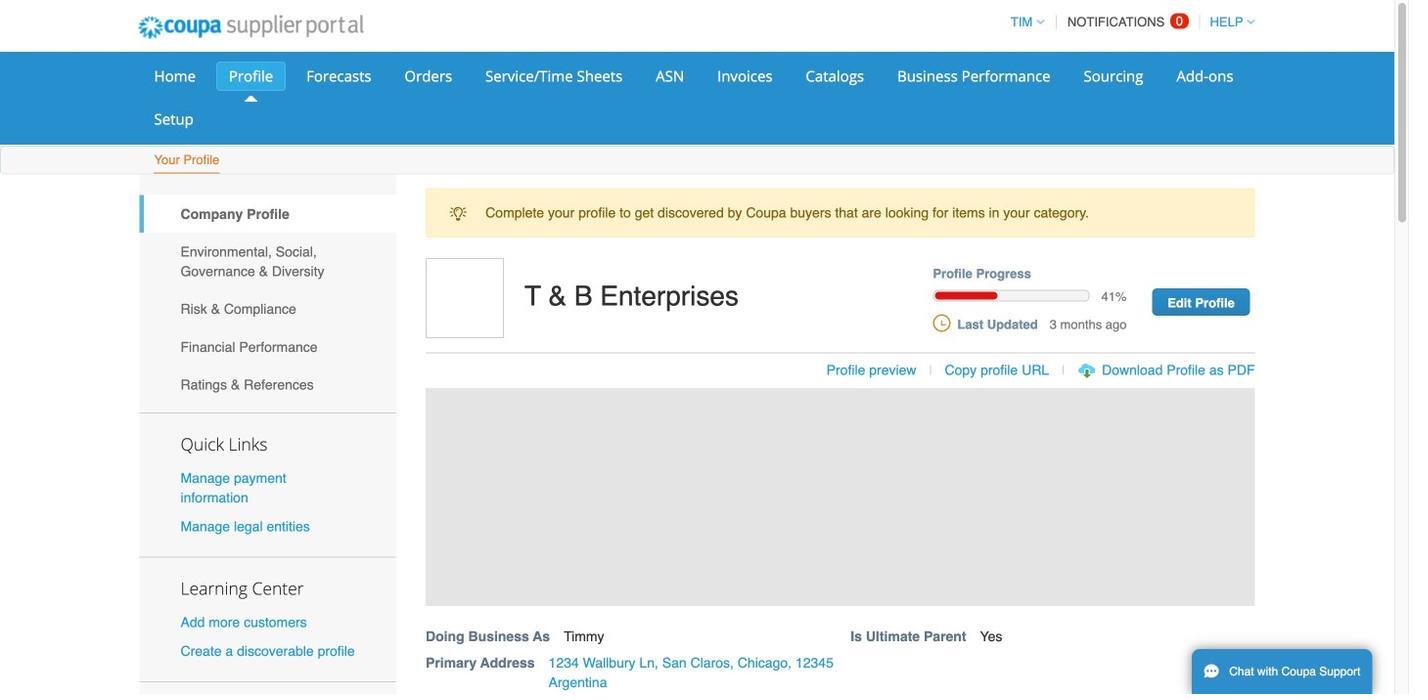 Task type: locate. For each thing, give the bounding box(es) containing it.
background image
[[426, 389, 1255, 607]]

alert
[[426, 188, 1255, 238]]

coupa supplier portal image
[[125, 3, 377, 52]]

banner
[[419, 258, 1276, 695]]

navigation
[[1002, 3, 1255, 41]]



Task type: vqa. For each thing, say whether or not it's contained in the screenshot.
navigation
yes



Task type: describe. For each thing, give the bounding box(es) containing it.
t & b enterprises image
[[426, 258, 504, 339]]



